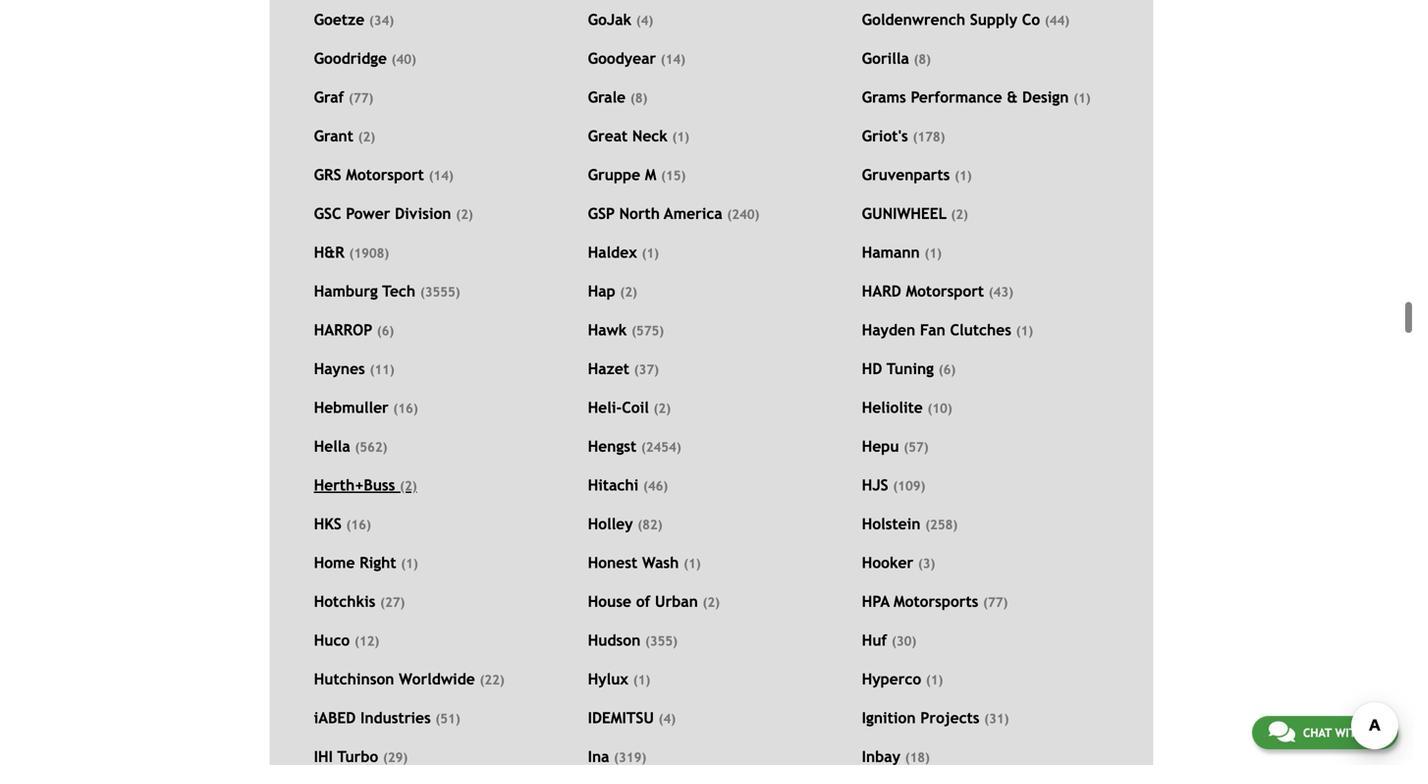 Task type: describe. For each thing, give the bounding box(es) containing it.
(46)
[[644, 479, 668, 494]]

(1) inside grams performance & design (1)
[[1074, 90, 1091, 106]]

(1) inside 'hamann (1)'
[[925, 246, 942, 261]]

house
[[588, 593, 632, 611]]

(1) inside honest wash (1)
[[684, 556, 701, 571]]

chat
[[1304, 726, 1332, 740]]

(2) inside gsc power division (2)
[[456, 207, 473, 222]]

(2) inside herth+buss (2)
[[400, 479, 417, 494]]

hayden fan clutches (1)
[[862, 321, 1034, 339]]

fan
[[920, 321, 946, 339]]

hutchinson
[[314, 671, 394, 688]]

gorilla
[[862, 50, 910, 67]]

heliolite (10)
[[862, 399, 953, 417]]

(82)
[[638, 517, 663, 533]]

worldwide
[[399, 671, 475, 688]]

hayden
[[862, 321, 916, 339]]

clutches
[[951, 321, 1012, 339]]

gruvenparts (1)
[[862, 166, 972, 184]]

(31)
[[985, 711, 1009, 727]]

(240)
[[727, 207, 760, 222]]

harrop
[[314, 321, 373, 339]]

hamann (1)
[[862, 244, 942, 261]]

herth+buss (2)
[[314, 477, 417, 494]]

goetze (34)
[[314, 11, 394, 29]]

griot's (178)
[[862, 127, 946, 145]]

(1) inside great neck (1)
[[673, 129, 690, 145]]

hooker (3)
[[862, 554, 936, 572]]

hylux (1)
[[588, 671, 651, 688]]

huco
[[314, 632, 350, 649]]

hawk (575)
[[588, 321, 664, 339]]

(14) inside goodyear (14)
[[661, 52, 686, 67]]

(8) for gorilla
[[914, 52, 931, 67]]

hotchkis
[[314, 593, 376, 611]]

(1) inside hyperco (1)
[[926, 673, 944, 688]]

hard motorsport (43)
[[862, 283, 1014, 300]]

(10)
[[928, 401, 953, 416]]

co
[[1023, 11, 1041, 29]]

hitachi
[[588, 477, 639, 494]]

great
[[588, 127, 628, 145]]

grams performance & design (1)
[[862, 89, 1091, 106]]

goldenwrench supply co (44)
[[862, 11, 1070, 29]]

hard
[[862, 283, 902, 300]]

america
[[664, 205, 723, 223]]

gruvenparts
[[862, 166, 950, 184]]

projects
[[921, 709, 980, 727]]

us
[[1368, 726, 1382, 740]]

hengst (2454)
[[588, 438, 682, 455]]

(575)
[[632, 323, 664, 339]]

(77) inside graf (77)
[[349, 90, 374, 106]]

(2) inside grant (2)
[[358, 129, 375, 145]]

(1) inside haldex (1)
[[642, 246, 659, 261]]

hebmuller (16)
[[314, 399, 418, 417]]

(1) inside home right (1)
[[401, 556, 418, 571]]

guniwheel (2)
[[862, 205, 969, 223]]

hyperco
[[862, 671, 922, 688]]

h&r
[[314, 244, 345, 261]]

hazet
[[588, 360, 630, 378]]

holley (82)
[[588, 515, 663, 533]]

(1) inside hayden fan clutches (1)
[[1017, 323, 1034, 339]]

gojak
[[588, 11, 632, 29]]

m
[[645, 166, 657, 184]]

goodridge (40)
[[314, 50, 416, 67]]

hks (16)
[[314, 515, 371, 533]]

goodyear
[[588, 50, 656, 67]]

(1) inside the gruvenparts (1)
[[955, 168, 972, 183]]

goldenwrench
[[862, 11, 966, 29]]

grs motorsport (14)
[[314, 166, 454, 184]]

(355)
[[645, 634, 678, 649]]

ignition projects (31)
[[862, 709, 1009, 727]]

comments image
[[1269, 720, 1296, 744]]

holstein
[[862, 515, 921, 533]]

(562)
[[355, 440, 388, 455]]

holley
[[588, 515, 633, 533]]

(2) inside house of urban (2)
[[703, 595, 720, 610]]

hotchkis (27)
[[314, 593, 405, 611]]

hap
[[588, 283, 616, 300]]

great neck (1)
[[588, 127, 690, 145]]

hamburg tech (3555)
[[314, 283, 460, 300]]

hooker
[[862, 554, 914, 572]]

&
[[1007, 89, 1018, 106]]

h&r (1908)
[[314, 244, 389, 261]]

hjs (109)
[[862, 477, 926, 494]]

wash
[[642, 554, 679, 572]]

neck
[[633, 127, 668, 145]]

hengst
[[588, 438, 637, 455]]

hudson
[[588, 632, 641, 649]]

hella
[[314, 438, 350, 455]]

haynes
[[314, 360, 365, 378]]

hazet (37)
[[588, 360, 659, 378]]

(1) inside hylux (1)
[[633, 673, 651, 688]]

(43)
[[989, 285, 1014, 300]]

hutchinson worldwide (22)
[[314, 671, 505, 688]]

hd tuning (6)
[[862, 360, 956, 378]]

(109)
[[893, 479, 926, 494]]

(178)
[[913, 129, 946, 145]]

heli-
[[588, 399, 622, 417]]

goodridge
[[314, 50, 387, 67]]



Task type: vqa. For each thing, say whether or not it's contained in the screenshot.
shipping policy
no



Task type: locate. For each thing, give the bounding box(es) containing it.
grale (8)
[[588, 89, 648, 106]]

0 horizontal spatial (8)
[[631, 90, 648, 106]]

haldex
[[588, 244, 637, 261]]

harrop (6)
[[314, 321, 394, 339]]

(8)
[[914, 52, 931, 67], [631, 90, 648, 106]]

(16) inside hebmuller (16)
[[393, 401, 418, 416]]

(4) right idemitsu at the bottom
[[659, 711, 676, 727]]

(6) inside harrop (6)
[[377, 323, 394, 339]]

1 horizontal spatial motorsport
[[906, 283, 985, 300]]

grant (2)
[[314, 127, 375, 145]]

idemitsu (4)
[[588, 709, 676, 727]]

1 horizontal spatial (4)
[[659, 711, 676, 727]]

heliolite
[[862, 399, 923, 417]]

(14)
[[661, 52, 686, 67], [429, 168, 454, 183]]

ignition
[[862, 709, 916, 727]]

(3)
[[918, 556, 936, 571]]

hamburg
[[314, 283, 378, 300]]

0 vertical spatial motorsport
[[346, 166, 424, 184]]

(4) right gojak
[[636, 13, 654, 28]]

(1) right wash
[[684, 556, 701, 571]]

(2) right hap
[[620, 285, 638, 300]]

1 vertical spatial (6)
[[939, 362, 956, 377]]

motorsport for grs
[[346, 166, 424, 184]]

motorsports
[[894, 593, 979, 611]]

(2) right urban
[[703, 595, 720, 610]]

(1908)
[[349, 246, 389, 261]]

(16) for hebmuller
[[393, 401, 418, 416]]

(8) right grale
[[631, 90, 648, 106]]

1 vertical spatial (8)
[[631, 90, 648, 106]]

(2) right the guniwheel
[[951, 207, 969, 222]]

1 horizontal spatial (8)
[[914, 52, 931, 67]]

iabed
[[314, 709, 356, 727]]

hamann
[[862, 244, 920, 261]]

(14) right goodyear
[[661, 52, 686, 67]]

gsc power division (2)
[[314, 205, 473, 223]]

(258)
[[926, 517, 958, 533]]

gruppe
[[588, 166, 641, 184]]

(6) inside the hd tuning (6)
[[939, 362, 956, 377]]

(16) inside hks (16)
[[346, 517, 371, 533]]

(2) inside hap (2)
[[620, 285, 638, 300]]

hpa
[[862, 593, 890, 611]]

(77) right graf at the left top
[[349, 90, 374, 106]]

(1) right neck
[[673, 129, 690, 145]]

(37)
[[634, 362, 659, 377]]

0 horizontal spatial (77)
[[349, 90, 374, 106]]

(1) right 'clutches'
[[1017, 323, 1034, 339]]

(2)
[[358, 129, 375, 145], [456, 207, 473, 222], [951, 207, 969, 222], [620, 285, 638, 300], [654, 401, 671, 416], [400, 479, 417, 494], [703, 595, 720, 610]]

1 vertical spatial motorsport
[[906, 283, 985, 300]]

motorsport for hard
[[906, 283, 985, 300]]

(8) inside gorilla (8)
[[914, 52, 931, 67]]

(14) inside grs motorsport (14)
[[429, 168, 454, 183]]

goetze
[[314, 11, 365, 29]]

1 horizontal spatial (16)
[[393, 401, 418, 416]]

(2) right "coil"
[[654, 401, 671, 416]]

grams
[[862, 89, 907, 106]]

iabed industries (51)
[[314, 709, 460, 727]]

(16)
[[393, 401, 418, 416], [346, 517, 371, 533]]

haldex (1)
[[588, 244, 659, 261]]

(77) right motorsports
[[984, 595, 1008, 610]]

hella (562)
[[314, 438, 388, 455]]

hylux
[[588, 671, 629, 688]]

motorsport up gsc power division (2)
[[346, 166, 424, 184]]

hepu (57)
[[862, 438, 929, 455]]

(1) up 'ignition projects (31)'
[[926, 673, 944, 688]]

1 vertical spatial (14)
[[429, 168, 454, 183]]

0 vertical spatial (14)
[[661, 52, 686, 67]]

(14) up division
[[429, 168, 454, 183]]

(16) down (11)
[[393, 401, 418, 416]]

1 horizontal spatial (14)
[[661, 52, 686, 67]]

(2) inside heli-coil (2)
[[654, 401, 671, 416]]

griot's
[[862, 127, 909, 145]]

0 vertical spatial (16)
[[393, 401, 418, 416]]

(2) right division
[[456, 207, 473, 222]]

1 horizontal spatial (6)
[[939, 362, 956, 377]]

0 vertical spatial (8)
[[914, 52, 931, 67]]

(4) inside the gojak (4)
[[636, 13, 654, 28]]

0 horizontal spatial (4)
[[636, 13, 654, 28]]

north
[[620, 205, 660, 223]]

hd
[[862, 360, 883, 378]]

hap (2)
[[588, 283, 638, 300]]

herth+buss
[[314, 477, 395, 494]]

(30)
[[892, 634, 917, 649]]

graf (77)
[[314, 89, 374, 106]]

urban
[[655, 593, 698, 611]]

0 horizontal spatial (6)
[[377, 323, 394, 339]]

right
[[360, 554, 397, 572]]

(34)
[[369, 13, 394, 28]]

(1) right right
[[401, 556, 418, 571]]

gsp north america (240)
[[588, 205, 760, 223]]

0 vertical spatial (6)
[[377, 323, 394, 339]]

hpa motorsports (77)
[[862, 593, 1008, 611]]

1 vertical spatial (16)
[[346, 517, 371, 533]]

motorsport up hayden fan clutches (1)
[[906, 283, 985, 300]]

graf
[[314, 89, 344, 106]]

(8) for grale
[[631, 90, 648, 106]]

(6) up (11)
[[377, 323, 394, 339]]

(1) right gruvenparts
[[955, 168, 972, 183]]

home right (1)
[[314, 554, 418, 572]]

performance
[[911, 89, 1003, 106]]

(6) right tuning
[[939, 362, 956, 377]]

chat with us
[[1304, 726, 1382, 740]]

1 horizontal spatial (77)
[[984, 595, 1008, 610]]

(2) right grant
[[358, 129, 375, 145]]

division
[[395, 205, 451, 223]]

hitachi (46)
[[588, 477, 668, 494]]

(12)
[[355, 634, 379, 649]]

gsc
[[314, 205, 341, 223]]

0 horizontal spatial motorsport
[[346, 166, 424, 184]]

tech
[[382, 283, 416, 300]]

(22)
[[480, 673, 505, 688]]

0 vertical spatial (77)
[[349, 90, 374, 106]]

0 horizontal spatial (16)
[[346, 517, 371, 533]]

(1) right 'hylux'
[[633, 673, 651, 688]]

(57)
[[904, 440, 929, 455]]

grant
[[314, 127, 354, 145]]

(27)
[[380, 595, 405, 610]]

1 vertical spatial (77)
[[984, 595, 1008, 610]]

hepu
[[862, 438, 900, 455]]

0 vertical spatial (4)
[[636, 13, 654, 28]]

(1) up hard motorsport (43)
[[925, 246, 942, 261]]

(8) inside grale (8)
[[631, 90, 648, 106]]

huco (12)
[[314, 632, 379, 649]]

hudson (355)
[[588, 632, 678, 649]]

1 vertical spatial (4)
[[659, 711, 676, 727]]

(2) right herth+buss
[[400, 479, 417, 494]]

(4) inside idemitsu (4)
[[659, 711, 676, 727]]

(1) right design
[[1074, 90, 1091, 106]]

heli-coil (2)
[[588, 399, 671, 417]]

tuning
[[887, 360, 934, 378]]

hks
[[314, 515, 342, 533]]

idemitsu
[[588, 709, 654, 727]]

house of urban (2)
[[588, 593, 720, 611]]

grs
[[314, 166, 341, 184]]

gorilla (8)
[[862, 50, 931, 67]]

(8) right gorilla
[[914, 52, 931, 67]]

(11)
[[370, 362, 395, 377]]

gsp
[[588, 205, 615, 223]]

(16) right hks on the left of the page
[[346, 517, 371, 533]]

(1) right haldex
[[642, 246, 659, 261]]

(77) inside hpa motorsports (77)
[[984, 595, 1008, 610]]

goodyear (14)
[[588, 50, 686, 67]]

guniwheel
[[862, 205, 947, 223]]

power
[[346, 205, 390, 223]]

home
[[314, 554, 355, 572]]

(4) for idemitsu
[[659, 711, 676, 727]]

supply
[[970, 11, 1018, 29]]

0 horizontal spatial (14)
[[429, 168, 454, 183]]

(4) for gojak
[[636, 13, 654, 28]]

(16) for hks
[[346, 517, 371, 533]]

(2) inside guniwheel (2)
[[951, 207, 969, 222]]



